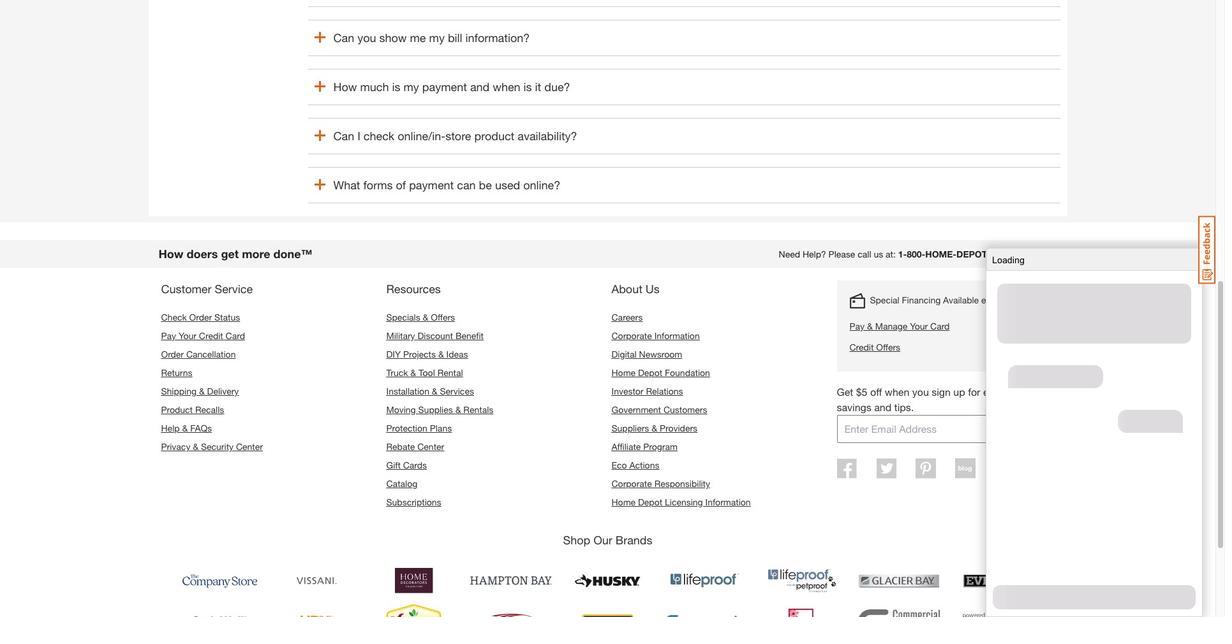 Task type: vqa. For each thing, say whether or not it's contained in the screenshot.
you
yes



Task type: describe. For each thing, give the bounding box(es) containing it.
customers
[[664, 405, 708, 416]]

help?
[[803, 249, 826, 260]]

1 vertical spatial information
[[706, 497, 751, 508]]

special
[[870, 295, 900, 306]]

store
[[446, 129, 471, 143]]

& for pay & manage your card
[[867, 321, 873, 332]]

moving supplies & rentals link
[[387, 405, 494, 416]]

suppliers & providers
[[612, 423, 698, 434]]

security
[[201, 442, 234, 453]]

status
[[214, 312, 240, 323]]

hdx image
[[276, 604, 358, 618]]

trafficmaster image
[[470, 604, 552, 618]]

home depot on pinterest image
[[916, 459, 936, 479]]

pay your credit card
[[161, 331, 245, 342]]

1 horizontal spatial credit
[[850, 342, 874, 353]]

chat window dialog
[[986, 248, 1203, 618]]

diy
[[387, 349, 401, 360]]

diy projects & ideas link
[[387, 349, 468, 360]]

{{windowtitle}} heading
[[993, 256, 1025, 266]]

newsroom
[[639, 349, 683, 360]]

government customers
[[612, 405, 708, 416]]

home-
[[926, 249, 957, 260]]

help & faqs
[[161, 423, 212, 434]]

rebate center link
[[387, 442, 444, 453]]

eco actions
[[612, 460, 660, 471]]

subscriptions link
[[387, 497, 441, 508]]

at:
[[886, 249, 896, 260]]

1 center from the left
[[236, 442, 263, 453]]

0 vertical spatial credit
[[199, 331, 223, 342]]

help
[[161, 423, 180, 434]]

brands
[[616, 534, 653, 548]]

specials
[[387, 312, 420, 323]]

466-
[[1017, 249, 1035, 260]]

everbilt image
[[955, 564, 1037, 599]]

digital newsroom link
[[612, 349, 683, 360]]

& for shipping & delivery
[[199, 386, 205, 397]]

tool
[[419, 368, 435, 379]]

0 vertical spatial when
[[493, 80, 521, 94]]

savings
[[837, 402, 872, 414]]

2 center from the left
[[418, 442, 444, 453]]

product recalls link
[[161, 405, 224, 416]]

home depot foundation
[[612, 368, 710, 379]]

1-
[[899, 249, 907, 260]]

hubspace smart home image
[[955, 604, 1037, 618]]

everyday*
[[982, 295, 1021, 306]]

home depot blog image
[[956, 459, 976, 479]]

stylewell image
[[179, 604, 261, 618]]

supplies
[[418, 405, 453, 416]]

catalog link
[[387, 479, 418, 490]]

returns
[[161, 368, 192, 379]]

0 horizontal spatial order
[[161, 349, 184, 360]]

can for can you show me my bill information?
[[334, 31, 354, 45]]

digital
[[612, 349, 637, 360]]

how doers get more done™
[[159, 247, 312, 261]]

feedback link image
[[1199, 216, 1216, 285]]

corporate responsibility link
[[612, 479, 710, 490]]

shop
[[563, 534, 591, 548]]

what forms of payment can be used online?
[[334, 178, 561, 192]]

i
[[358, 129, 361, 143]]

truck & tool rental
[[387, 368, 463, 379]]

0 horizontal spatial your
[[179, 331, 197, 342]]

protection plans link
[[387, 423, 452, 434]]

help & faqs link
[[161, 423, 212, 434]]

investor relations link
[[612, 386, 683, 397]]

hampton bay image
[[470, 564, 552, 599]]

gift cards
[[387, 460, 427, 471]]

available
[[944, 295, 979, 306]]

investor
[[612, 386, 644, 397]]

be
[[479, 178, 492, 192]]

privacy
[[161, 442, 190, 453]]

check order status link
[[161, 312, 240, 323]]

corporate for corporate responsibility
[[612, 479, 652, 490]]

how for how doers get more done™
[[159, 247, 184, 261]]

affiliate program link
[[612, 442, 678, 453]]

benefit
[[456, 331, 484, 342]]

0 vertical spatial and
[[470, 80, 490, 94]]

order cancellation link
[[161, 349, 236, 360]]

careers
[[612, 312, 643, 323]]

loading
[[993, 256, 1025, 266]]

need help? please call us at: 1-800-home-depot (1-800-466-3337)
[[779, 249, 1057, 260]]

projects
[[403, 349, 436, 360]]

home decorators collection image
[[373, 564, 455, 599]]

1 800- from the left
[[907, 249, 926, 260]]

depot for foundation
[[638, 368, 663, 379]]

eco
[[612, 460, 627, 471]]

pay & manage your card link
[[850, 320, 1021, 333]]

credit offers link
[[850, 341, 1021, 354]]

check
[[161, 312, 187, 323]]

privacy & security center
[[161, 442, 263, 453]]

home depot licensing information link
[[612, 497, 751, 508]]

special financing available everyday*
[[870, 295, 1021, 306]]

corporate information link
[[612, 331, 700, 342]]

online/in-
[[398, 129, 446, 143]]

1 vertical spatial payment
[[409, 178, 454, 192]]

providers
[[660, 423, 698, 434]]

& for suppliers & providers
[[652, 423, 658, 434]]

gift
[[387, 460, 401, 471]]

0 vertical spatial my
[[429, 31, 445, 45]]

ecosmart image
[[664, 604, 746, 618]]

financing
[[902, 295, 941, 306]]

vigoro image
[[373, 604, 455, 618]]

bill
[[448, 31, 463, 45]]

faqs
[[190, 423, 212, 434]]

emails
[[984, 386, 1013, 398]]

plans
[[430, 423, 452, 434]]

0 vertical spatial payment
[[422, 80, 467, 94]]

1 is from the left
[[392, 80, 401, 94]]

corporate information
[[612, 331, 700, 342]]

0 vertical spatial offers
[[431, 312, 455, 323]]

tips.
[[895, 402, 914, 414]]

online?
[[524, 178, 561, 192]]

lifeproof with petproof technology carpet image
[[761, 564, 843, 599]]

home for home depot foundation
[[612, 368, 636, 379]]

& for help & faqs
[[182, 423, 188, 434]]

privacy & security center link
[[161, 442, 263, 453]]

2 800- from the left
[[998, 249, 1017, 260]]

call
[[858, 249, 872, 260]]

corporate for corporate information
[[612, 331, 652, 342]]

us
[[646, 282, 660, 296]]



Task type: locate. For each thing, give the bounding box(es) containing it.
can you show me my bill information?
[[334, 31, 530, 45]]

investor relations
[[612, 386, 683, 397]]

pay & manage your card
[[850, 321, 950, 332]]

& left tool
[[411, 368, 416, 379]]

corporate down eco actions link
[[612, 479, 652, 490]]

& for specials & offers
[[423, 312, 429, 323]]

off
[[871, 386, 882, 398]]

1 horizontal spatial your
[[910, 321, 928, 332]]

of
[[396, 178, 406, 192]]

is right much
[[392, 80, 401, 94]]

center down plans
[[418, 442, 444, 453]]

0 vertical spatial corporate
[[612, 331, 652, 342]]

resources
[[387, 282, 441, 296]]

credit
[[199, 331, 223, 342], [850, 342, 874, 353]]

0 horizontal spatial my
[[404, 80, 419, 94]]

1 horizontal spatial center
[[418, 442, 444, 453]]

truck & tool rental link
[[387, 368, 463, 379]]

how much is my payment and when is it due?
[[334, 80, 570, 94]]

0 horizontal spatial 800-
[[907, 249, 926, 260]]

0 vertical spatial depot
[[638, 368, 663, 379]]

0 vertical spatial information
[[655, 331, 700, 342]]

& down government customers
[[652, 423, 658, 434]]

Enter Email Address text field
[[837, 416, 1019, 444]]

home accents holiday image
[[761, 604, 843, 618]]

& right the help
[[182, 423, 188, 434]]

1 vertical spatial corporate
[[612, 479, 652, 490]]

(1-
[[988, 249, 998, 260]]

product recalls
[[161, 405, 224, 416]]

home depot on facebook image
[[838, 459, 857, 479]]

1 vertical spatial order
[[161, 349, 184, 360]]

credit up cancellation
[[199, 331, 223, 342]]

careers link
[[612, 312, 643, 323]]

0 horizontal spatial card
[[226, 331, 245, 342]]

0 horizontal spatial you
[[358, 31, 376, 45]]

0 vertical spatial order
[[189, 312, 212, 323]]

0 vertical spatial can
[[334, 31, 354, 45]]

how left doers
[[159, 247, 184, 261]]

2 corporate from the top
[[612, 479, 652, 490]]

0 horizontal spatial pay
[[161, 331, 176, 342]]

how left much
[[334, 80, 357, 94]]

1 horizontal spatial order
[[189, 312, 212, 323]]

0 horizontal spatial center
[[236, 442, 263, 453]]

0 horizontal spatial when
[[493, 80, 521, 94]]

vissani image
[[276, 564, 358, 599]]

2 is from the left
[[524, 80, 532, 94]]

get
[[837, 386, 854, 398]]

commercial electric image
[[858, 604, 940, 618]]

glacier bay image
[[858, 564, 940, 599]]

0 horizontal spatial and
[[470, 80, 490, 94]]

installation & services link
[[387, 386, 474, 397]]

800- right at:
[[907, 249, 926, 260]]

2 can from the top
[[334, 129, 354, 143]]

pay your credit card link
[[161, 331, 245, 342]]

rebate center
[[387, 442, 444, 453]]

my left bill at the top left
[[429, 31, 445, 45]]

offers up discount
[[431, 312, 455, 323]]

depot
[[957, 249, 988, 260]]

0 vertical spatial home
[[612, 368, 636, 379]]

truck
[[387, 368, 408, 379]]

rental
[[438, 368, 463, 379]]

get $5 off when you sign up for emails with savings and tips.
[[837, 386, 1035, 414]]

shipping
[[161, 386, 197, 397]]

forms
[[364, 178, 393, 192]]

information up the newsroom
[[655, 331, 700, 342]]

order up returns link
[[161, 349, 184, 360]]

1 home from the top
[[612, 368, 636, 379]]

1 horizontal spatial and
[[875, 402, 892, 414]]

& up 'recalls'
[[199, 386, 205, 397]]

& left manage at the right bottom
[[867, 321, 873, 332]]

order up 'pay your credit card'
[[189, 312, 212, 323]]

actions
[[630, 460, 660, 471]]

defiant image
[[567, 604, 649, 618]]

1 horizontal spatial when
[[885, 386, 910, 398]]

your
[[910, 321, 928, 332], [179, 331, 197, 342]]

1 vertical spatial you
[[913, 386, 929, 398]]

can i check online/in-store product availability?
[[334, 129, 577, 143]]

can
[[334, 31, 354, 45], [334, 129, 354, 143]]

1 can from the top
[[334, 31, 354, 45]]

1 horizontal spatial offers
[[877, 342, 901, 353]]

pay down check
[[161, 331, 176, 342]]

product
[[161, 405, 193, 416]]

& for privacy & security center
[[193, 442, 199, 453]]

installation
[[387, 386, 430, 397]]

& for installation & services
[[432, 386, 438, 397]]

home
[[612, 368, 636, 379], [612, 497, 636, 508]]

800-
[[907, 249, 926, 260], [998, 249, 1017, 260]]

ideas
[[447, 349, 468, 360]]

is left it
[[524, 80, 532, 94]]

1 vertical spatial can
[[334, 129, 354, 143]]

pay for pay your credit card
[[161, 331, 176, 342]]

& for truck & tool rental
[[411, 368, 416, 379]]

my
[[429, 31, 445, 45], [404, 80, 419, 94]]

used
[[495, 178, 520, 192]]

payment down bill at the top left
[[422, 80, 467, 94]]

offers
[[431, 312, 455, 323], [877, 342, 901, 353]]

need
[[779, 249, 800, 260]]

husky image
[[567, 564, 649, 599]]

home for home depot licensing information
[[612, 497, 636, 508]]

& left ideas
[[438, 349, 444, 360]]

0 horizontal spatial is
[[392, 80, 401, 94]]

can for can i check online/in-store product availability?
[[334, 129, 354, 143]]

1 vertical spatial and
[[875, 402, 892, 414]]

show
[[379, 31, 407, 45]]

2 home from the top
[[612, 497, 636, 508]]

military discount benefit
[[387, 331, 484, 342]]

you left sign
[[913, 386, 929, 398]]

0 horizontal spatial how
[[159, 247, 184, 261]]

how
[[334, 80, 357, 94], [159, 247, 184, 261]]

how for how much is my payment and when is it due?
[[334, 80, 357, 94]]

availability?
[[518, 129, 577, 143]]

corporate down the careers
[[612, 331, 652, 342]]

0 horizontal spatial offers
[[431, 312, 455, 323]]

service
[[215, 282, 253, 296]]

1 vertical spatial my
[[404, 80, 419, 94]]

diy projects & ideas
[[387, 349, 468, 360]]

& down faqs
[[193, 442, 199, 453]]

much
[[360, 80, 389, 94]]

when up the tips.
[[885, 386, 910, 398]]

1 corporate from the top
[[612, 331, 652, 342]]

0 horizontal spatial credit
[[199, 331, 223, 342]]

& down services
[[456, 405, 461, 416]]

1 horizontal spatial card
[[931, 321, 950, 332]]

delivery
[[207, 386, 239, 397]]

your down the financing at the top
[[910, 321, 928, 332]]

affiliate program
[[612, 442, 678, 453]]

moving
[[387, 405, 416, 416]]

shipping & delivery link
[[161, 386, 239, 397]]

the company store image
[[179, 564, 261, 599]]

1 horizontal spatial information
[[706, 497, 751, 508]]

1 vertical spatial home
[[612, 497, 636, 508]]

you inside the get $5 off when you sign up for emails with savings and tips.
[[913, 386, 929, 398]]

can left show
[[334, 31, 354, 45]]

and up product
[[470, 80, 490, 94]]

offers down manage at the right bottom
[[877, 342, 901, 353]]

2 depot from the top
[[638, 497, 663, 508]]

when inside the get $5 off when you sign up for emails with savings and tips.
[[885, 386, 910, 398]]

center right security
[[236, 442, 263, 453]]

home depot foundation link
[[612, 368, 710, 379]]

for
[[968, 386, 981, 398]]

when left it
[[493, 80, 521, 94]]

my right much
[[404, 80, 419, 94]]

program
[[644, 442, 678, 453]]

rentals
[[464, 405, 494, 416]]

1 depot from the top
[[638, 368, 663, 379]]

subscriptions
[[387, 497, 441, 508]]

credit down pay & manage your card
[[850, 342, 874, 353]]

due?
[[545, 80, 570, 94]]

& up supplies
[[432, 386, 438, 397]]

please
[[829, 249, 856, 260]]

home depot on twitter image
[[877, 459, 897, 479]]

0 vertical spatial how
[[334, 80, 357, 94]]

home down the digital
[[612, 368, 636, 379]]

you left show
[[358, 31, 376, 45]]

1 horizontal spatial is
[[524, 80, 532, 94]]

about
[[612, 282, 643, 296]]

foundation
[[665, 368, 710, 379]]

can left i
[[334, 129, 354, 143]]

product
[[475, 129, 515, 143]]

&
[[423, 312, 429, 323], [867, 321, 873, 332], [438, 349, 444, 360], [411, 368, 416, 379], [199, 386, 205, 397], [432, 386, 438, 397], [456, 405, 461, 416], [182, 423, 188, 434], [652, 423, 658, 434], [193, 442, 199, 453]]

customer
[[161, 282, 212, 296]]

1 vertical spatial how
[[159, 247, 184, 261]]

information right licensing on the right of page
[[706, 497, 751, 508]]

about us
[[612, 282, 660, 296]]

pay up 'credit offers'
[[850, 321, 865, 332]]

depot down the corporate responsibility link
[[638, 497, 663, 508]]

1 horizontal spatial you
[[913, 386, 929, 398]]

credit offers
[[850, 342, 901, 353]]

check order status
[[161, 312, 240, 323]]

1 horizontal spatial pay
[[850, 321, 865, 332]]

returns link
[[161, 368, 192, 379]]

lifeproof flooring image
[[664, 564, 746, 599]]

& up military discount benefit link
[[423, 312, 429, 323]]

1 vertical spatial credit
[[850, 342, 874, 353]]

home depot licensing information
[[612, 497, 751, 508]]

catalog
[[387, 479, 418, 490]]

government
[[612, 405, 661, 416]]

1 horizontal spatial my
[[429, 31, 445, 45]]

800- right the depot
[[998, 249, 1017, 260]]

digital newsroom
[[612, 349, 683, 360]]

responsibility
[[655, 479, 710, 490]]

your up order cancellation
[[179, 331, 197, 342]]

card down status
[[226, 331, 245, 342]]

1 vertical spatial when
[[885, 386, 910, 398]]

with
[[1016, 386, 1035, 398]]

1 horizontal spatial how
[[334, 80, 357, 94]]

0 vertical spatial you
[[358, 31, 376, 45]]

and down off
[[875, 402, 892, 414]]

depot up investor relations at the bottom of the page
[[638, 368, 663, 379]]

pay for pay & manage your card
[[850, 321, 865, 332]]

depot for licensing
[[638, 497, 663, 508]]

0 horizontal spatial information
[[655, 331, 700, 342]]

1 vertical spatial offers
[[877, 342, 901, 353]]

depot
[[638, 368, 663, 379], [638, 497, 663, 508]]

card up the credit offers link on the bottom right of the page
[[931, 321, 950, 332]]

installation & services
[[387, 386, 474, 397]]

payment right "of"
[[409, 178, 454, 192]]

and inside the get $5 off when you sign up for emails with savings and tips.
[[875, 402, 892, 414]]

home down eco
[[612, 497, 636, 508]]

1 vertical spatial depot
[[638, 497, 663, 508]]

1 horizontal spatial 800-
[[998, 249, 1017, 260]]



